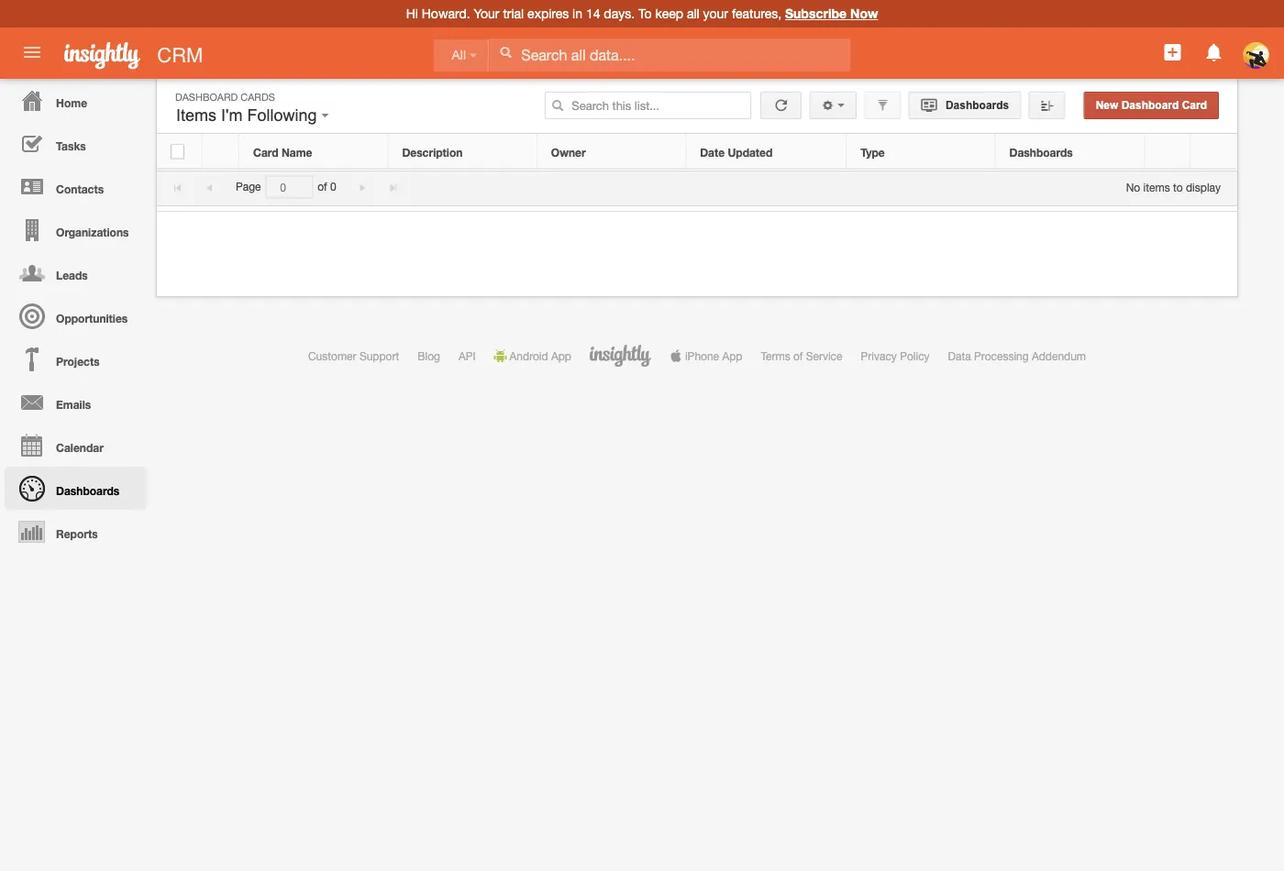Task type: describe. For each thing, give the bounding box(es) containing it.
home link
[[5, 79, 147, 122]]

1 vertical spatial of
[[793, 349, 803, 362]]

name
[[281, 146, 312, 159]]

0 vertical spatial dashboards
[[943, 99, 1009, 111]]

leads link
[[5, 251, 147, 294]]

show list view filters image
[[876, 99, 889, 112]]

items
[[176, 106, 216, 125]]

iphone
[[685, 349, 719, 362]]

display
[[1186, 180, 1221, 193]]

new dashboard card
[[1096, 99, 1207, 111]]

calendar link
[[5, 424, 147, 467]]

cog image
[[821, 99, 834, 112]]

terms of service
[[761, 349, 842, 362]]

service
[[806, 349, 842, 362]]

page
[[236, 180, 261, 193]]

search image
[[551, 99, 564, 112]]

1 vertical spatial dashboards
[[1009, 146, 1073, 159]]

home
[[56, 96, 87, 109]]

0 vertical spatial of
[[317, 180, 327, 193]]

app for iphone app
[[722, 349, 742, 362]]

date
[[700, 146, 725, 159]]

howard.
[[422, 6, 470, 21]]

projects link
[[5, 338, 147, 381]]

features,
[[732, 6, 782, 21]]

dashboards inside navigation
[[56, 484, 119, 497]]

opportunities
[[56, 312, 128, 325]]

14
[[586, 6, 600, 21]]

Search this list... text field
[[545, 92, 751, 119]]

support
[[359, 349, 399, 362]]

subscribe now link
[[785, 6, 878, 21]]

data
[[948, 349, 971, 362]]

leads
[[56, 269, 88, 282]]

i'm
[[221, 106, 243, 125]]

dashboard inside "link"
[[1121, 99, 1179, 111]]

privacy policy link
[[861, 349, 930, 362]]

app for android app
[[551, 349, 571, 362]]

following
[[247, 106, 317, 125]]

api link
[[459, 349, 476, 362]]

description
[[402, 146, 463, 159]]

data processing addendum link
[[948, 349, 1086, 362]]

emails link
[[5, 381, 147, 424]]

items i'm following button
[[172, 102, 333, 129]]

new dashboard card link
[[1084, 92, 1219, 119]]

all link
[[433, 39, 489, 72]]

refresh list image
[[773, 99, 790, 111]]

iphone app
[[685, 349, 742, 362]]

card name
[[253, 146, 312, 159]]

trial
[[503, 6, 524, 21]]

all
[[687, 6, 699, 21]]

blog link
[[418, 349, 440, 362]]



Task type: locate. For each thing, give the bounding box(es) containing it.
owner
[[551, 146, 586, 159]]

card inside "link"
[[1182, 99, 1207, 111]]

data processing addendum
[[948, 349, 1086, 362]]

terms of service link
[[761, 349, 842, 362]]

0 horizontal spatial app
[[551, 349, 571, 362]]

dashboards
[[943, 99, 1009, 111], [1009, 146, 1073, 159], [56, 484, 119, 497]]

of
[[317, 180, 327, 193], [793, 349, 803, 362]]

1 vertical spatial card
[[253, 146, 278, 159]]

your
[[474, 6, 499, 21]]

items
[[1143, 180, 1170, 193]]

reports link
[[5, 510, 147, 553]]

dashboards link
[[909, 92, 1021, 119], [5, 467, 147, 510]]

customer support
[[308, 349, 399, 362]]

dashboard up the items
[[175, 91, 238, 103]]

card
[[1182, 99, 1207, 111], [253, 146, 278, 159]]

customer
[[308, 349, 356, 362]]

1 app from the left
[[551, 349, 571, 362]]

row containing card name
[[157, 135, 1236, 169]]

dashboard
[[175, 91, 238, 103], [1121, 99, 1179, 111]]

no
[[1126, 180, 1140, 193]]

0 horizontal spatial of
[[317, 180, 327, 193]]

privacy policy
[[861, 349, 930, 362]]

contacts link
[[5, 165, 147, 208]]

expires
[[527, 6, 569, 21]]

None checkbox
[[171, 144, 184, 159]]

processing
[[974, 349, 1029, 362]]

1 vertical spatial dashboards link
[[5, 467, 147, 510]]

row
[[157, 135, 1236, 169]]

0
[[330, 180, 336, 193]]

calendar
[[56, 441, 103, 454]]

policy
[[900, 349, 930, 362]]

terms
[[761, 349, 790, 362]]

no items to display
[[1126, 180, 1221, 193]]

0 horizontal spatial dashboard
[[175, 91, 238, 103]]

dashboards down show sidebar icon
[[1009, 146, 1073, 159]]

2 vertical spatial dashboards
[[56, 484, 119, 497]]

card down notifications image
[[1182, 99, 1207, 111]]

in
[[572, 6, 582, 21]]

keep
[[655, 6, 683, 21]]

organizations
[[56, 226, 129, 238]]

0 horizontal spatial card
[[253, 146, 278, 159]]

days.
[[604, 6, 635, 21]]

tasks
[[56, 139, 86, 152]]

of left 0
[[317, 180, 327, 193]]

hi
[[406, 6, 418, 21]]

1 horizontal spatial app
[[722, 349, 742, 362]]

cards
[[241, 91, 275, 103]]

0 horizontal spatial dashboards link
[[5, 467, 147, 510]]

api
[[459, 349, 476, 362]]

projects
[[56, 355, 100, 368]]

white image
[[499, 46, 512, 59]]

0 vertical spatial dashboards link
[[909, 92, 1021, 119]]

navigation containing home
[[0, 79, 147, 553]]

android
[[510, 349, 548, 362]]

show sidebar image
[[1041, 99, 1054, 112]]

hi howard. your trial expires in 14 days. to keep all your features, subscribe now
[[406, 6, 878, 21]]

0 vertical spatial card
[[1182, 99, 1207, 111]]

2 app from the left
[[722, 349, 742, 362]]

android app
[[510, 349, 571, 362]]

contacts
[[56, 183, 104, 195]]

items i'm following
[[176, 106, 321, 125]]

privacy
[[861, 349, 897, 362]]

app right android
[[551, 349, 571, 362]]

date updated
[[700, 146, 773, 159]]

opportunities link
[[5, 294, 147, 338]]

crm
[[157, 43, 203, 66]]

subscribe
[[785, 6, 847, 21]]

app right iphone
[[722, 349, 742, 362]]

iphone app link
[[669, 349, 742, 362]]

1 horizontal spatial dashboards link
[[909, 92, 1021, 119]]

tasks link
[[5, 122, 147, 165]]

app
[[551, 349, 571, 362], [722, 349, 742, 362]]

reports
[[56, 527, 98, 540]]

dashboards left show sidebar icon
[[943, 99, 1009, 111]]

notifications image
[[1203, 41, 1225, 63]]

1 horizontal spatial of
[[793, 349, 803, 362]]

card left name on the left of page
[[253, 146, 278, 159]]

dashboards link right show list view filters image
[[909, 92, 1021, 119]]

1 horizontal spatial dashboard
[[1121, 99, 1179, 111]]

dashboard right new
[[1121, 99, 1179, 111]]

now
[[850, 6, 878, 21]]

blog
[[418, 349, 440, 362]]

dashboards up reports link
[[56, 484, 119, 497]]

all
[[452, 48, 466, 62]]

dashboard cards
[[175, 91, 275, 103]]

emails
[[56, 398, 91, 411]]

navigation
[[0, 79, 147, 553]]

customer support link
[[308, 349, 399, 362]]

dashboards link down "calendar" at the left bottom
[[5, 467, 147, 510]]

new
[[1096, 99, 1118, 111]]

to
[[638, 6, 652, 21]]

to
[[1173, 180, 1183, 193]]

your
[[703, 6, 728, 21]]

of 0
[[317, 180, 336, 193]]

android app link
[[494, 349, 571, 362]]

updated
[[728, 146, 773, 159]]

Search all data.... text field
[[489, 38, 851, 71]]

1 horizontal spatial card
[[1182, 99, 1207, 111]]

type
[[861, 146, 885, 159]]

of right terms
[[793, 349, 803, 362]]

organizations link
[[5, 208, 147, 251]]

addendum
[[1032, 349, 1086, 362]]



Task type: vqa. For each thing, say whether or not it's contained in the screenshot.
terms of service
yes



